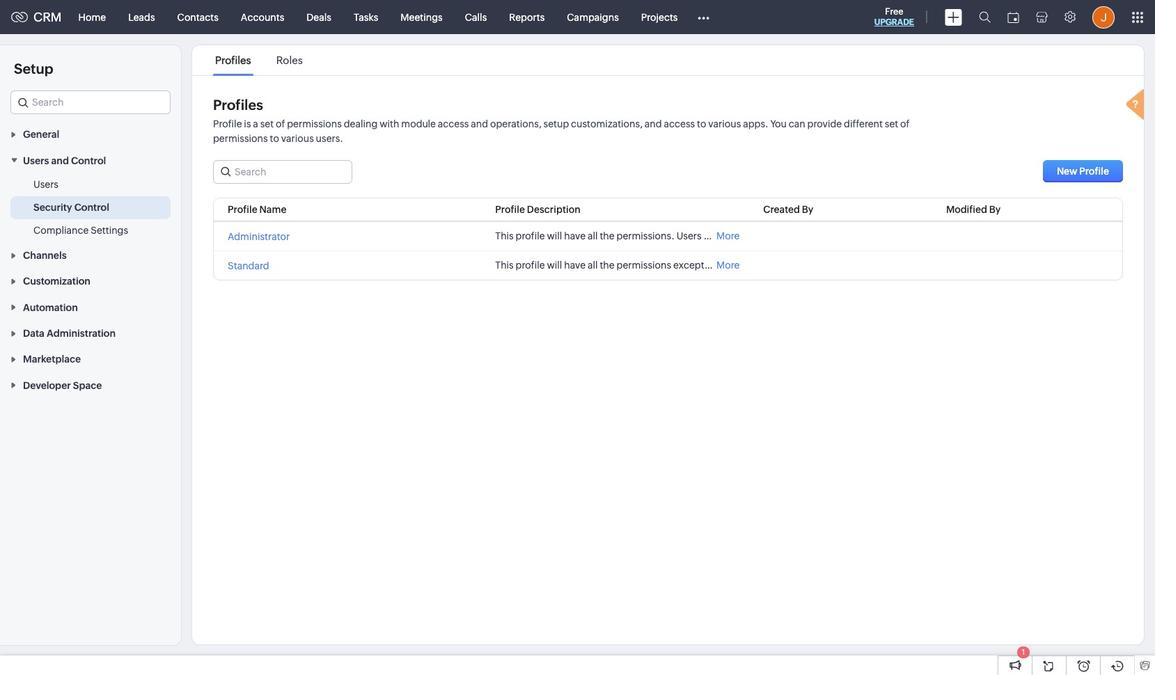 Task type: vqa. For each thing, say whether or not it's contained in the screenshot.
Calendar icon
yes



Task type: locate. For each thing, give the bounding box(es) containing it.
1 vertical spatial permissions
[[213, 133, 268, 144]]

more
[[717, 231, 740, 242], [717, 260, 740, 271]]

control
[[71, 155, 106, 166], [74, 202, 109, 213]]

1 horizontal spatial access
[[664, 118, 695, 130]]

2 horizontal spatial and
[[645, 118, 662, 130]]

1 horizontal spatial search text field
[[214, 161, 352, 183]]

2 more from the top
[[717, 260, 740, 271]]

roles
[[276, 54, 303, 66]]

contacts link
[[166, 0, 230, 34]]

profile inside "profile is a set of permissions dealing with module access and operations, setup customizations, and access to various apps. you can provide different set of permissions to various users."
[[213, 118, 242, 130]]

automation
[[23, 302, 78, 313]]

permissions down is
[[213, 133, 268, 144]]

list
[[203, 45, 315, 75]]

0 vertical spatial permissions
[[287, 118, 342, 130]]

0 vertical spatial control
[[71, 155, 106, 166]]

general
[[23, 129, 59, 140]]

Search text field
[[11, 91, 170, 113], [214, 161, 352, 183]]

profile
[[213, 118, 242, 130], [1079, 166, 1109, 177], [228, 204, 257, 215], [495, 204, 525, 215]]

0 horizontal spatial by
[[802, 204, 814, 215]]

and
[[471, 118, 488, 130], [645, 118, 662, 130], [51, 155, 69, 166]]

users up security
[[33, 179, 58, 190]]

0 vertical spatial profiles
[[215, 54, 251, 66]]

permissions
[[287, 118, 342, 130], [213, 133, 268, 144], [617, 260, 671, 271]]

settings
[[91, 225, 128, 236]]

security control
[[33, 202, 109, 213]]

crm
[[33, 10, 62, 24]]

deals link
[[295, 0, 343, 34]]

provide
[[807, 118, 842, 130]]

users inside dropdown button
[[23, 155, 49, 166]]

set right different
[[885, 118, 898, 130]]

profiles down accounts
[[215, 54, 251, 66]]

0 horizontal spatial permissions
[[213, 133, 268, 144]]

0 vertical spatial search text field
[[11, 91, 170, 113]]

by right modified
[[989, 204, 1001, 215]]

developer space button
[[0, 372, 181, 398]]

is
[[244, 118, 251, 130]]

security control link
[[33, 200, 109, 214]]

1
[[1022, 648, 1025, 657]]

1 by from the left
[[802, 204, 814, 215]]

all
[[588, 260, 598, 271]]

marketplace button
[[0, 346, 181, 372]]

users inside users and control region
[[33, 179, 58, 190]]

set
[[260, 118, 274, 130], [885, 118, 898, 130]]

profile left 'name'
[[228, 204, 257, 215]]

more for administrator
[[717, 231, 740, 242]]

users for users and control
[[23, 155, 49, 166]]

0 horizontal spatial access
[[438, 118, 469, 130]]

profiles up is
[[213, 97, 263, 113]]

0 vertical spatial to
[[697, 118, 706, 130]]

control down general dropdown button
[[71, 155, 106, 166]]

0 vertical spatial more
[[717, 231, 740, 242]]

automation button
[[0, 294, 181, 320]]

free
[[885, 6, 903, 17]]

compliance settings
[[33, 225, 128, 236]]

various left apps.
[[708, 118, 741, 130]]

0 horizontal spatial various
[[281, 133, 314, 144]]

permissions up users.
[[287, 118, 342, 130]]

data
[[23, 328, 44, 339]]

profile left is
[[213, 118, 242, 130]]

list containing profiles
[[203, 45, 315, 75]]

and left operations,
[[471, 118, 488, 130]]

created
[[763, 204, 800, 215]]

1 vertical spatial control
[[74, 202, 109, 213]]

0 horizontal spatial of
[[276, 118, 285, 130]]

by right created
[[802, 204, 814, 215]]

profiles inside list
[[215, 54, 251, 66]]

1 vertical spatial users
[[33, 179, 58, 190]]

tasks link
[[343, 0, 389, 34]]

more up administrative
[[717, 231, 740, 242]]

0 vertical spatial users
[[23, 155, 49, 166]]

privileges.
[[773, 260, 820, 271]]

0 horizontal spatial and
[[51, 155, 69, 166]]

of right different
[[900, 118, 910, 130]]

various
[[708, 118, 741, 130], [281, 133, 314, 144]]

more right except
[[717, 260, 740, 271]]

users
[[23, 155, 49, 166], [33, 179, 58, 190]]

0 horizontal spatial search text field
[[11, 91, 170, 113]]

to left apps.
[[697, 118, 706, 130]]

a
[[253, 118, 258, 130]]

this
[[495, 260, 514, 271]]

1 horizontal spatial by
[[989, 204, 1001, 215]]

profile left description
[[495, 204, 525, 215]]

create menu image
[[945, 9, 962, 25]]

with
[[380, 118, 399, 130]]

profile right new
[[1079, 166, 1109, 177]]

2 by from the left
[[989, 204, 1001, 215]]

home link
[[67, 0, 117, 34]]

2 of from the left
[[900, 118, 910, 130]]

0 vertical spatial various
[[708, 118, 741, 130]]

None field
[[10, 91, 171, 114]]

0 horizontal spatial set
[[260, 118, 274, 130]]

profiles
[[215, 54, 251, 66], [213, 97, 263, 113]]

leads link
[[117, 0, 166, 34]]

control up compliance settings at the left
[[74, 202, 109, 213]]

users for users
[[33, 179, 58, 190]]

meetings
[[401, 11, 443, 23]]

compliance settings link
[[33, 223, 128, 237]]

and up the 'users' link
[[51, 155, 69, 166]]

of right a
[[276, 118, 285, 130]]

contacts
[[177, 11, 219, 23]]

1 horizontal spatial permissions
[[287, 118, 342, 130]]

1 more from the top
[[717, 231, 740, 242]]

to left users.
[[270, 133, 279, 144]]

roles link
[[274, 54, 305, 66]]

search element
[[971, 0, 999, 34]]

1 horizontal spatial set
[[885, 118, 898, 130]]

standard link
[[228, 260, 269, 272]]

2 horizontal spatial permissions
[[617, 260, 671, 271]]

and right customizations,
[[645, 118, 662, 130]]

to
[[697, 118, 706, 130], [270, 133, 279, 144]]

permissions right the
[[617, 260, 671, 271]]

Other Modules field
[[689, 6, 719, 28]]

access
[[438, 118, 469, 130], [664, 118, 695, 130]]

help image
[[1123, 87, 1151, 125]]

search text field up 'name'
[[214, 161, 352, 183]]

of
[[276, 118, 285, 130], [900, 118, 910, 130]]

will
[[547, 260, 562, 271]]

campaigns
[[567, 11, 619, 23]]

search text field up general dropdown button
[[11, 91, 170, 113]]

users.
[[316, 133, 343, 144]]

profiles link
[[213, 54, 253, 66]]

1 horizontal spatial various
[[708, 118, 741, 130]]

1 vertical spatial search text field
[[214, 161, 352, 183]]

modified
[[946, 204, 987, 215]]

0 horizontal spatial to
[[270, 133, 279, 144]]

reports
[[509, 11, 545, 23]]

1 horizontal spatial of
[[900, 118, 910, 130]]

users and control button
[[0, 147, 181, 173]]

1 horizontal spatial to
[[697, 118, 706, 130]]

crm link
[[11, 10, 62, 24]]

standard
[[228, 260, 269, 272]]

users up the 'users' link
[[23, 155, 49, 166]]

set right a
[[260, 118, 274, 130]]

1 vertical spatial more
[[717, 260, 740, 271]]

channels button
[[0, 242, 181, 268]]

various left users.
[[281, 133, 314, 144]]



Task type: describe. For each thing, give the bounding box(es) containing it.
security
[[33, 202, 72, 213]]

calls link
[[454, 0, 498, 34]]

compliance
[[33, 225, 89, 236]]

calendar image
[[1007, 11, 1019, 23]]

profile is a set of permissions dealing with module access and operations, setup customizations, and access to various apps. you can provide different set of permissions to various users.
[[213, 118, 910, 144]]

upgrade
[[874, 17, 914, 27]]

free upgrade
[[874, 6, 914, 27]]

and inside dropdown button
[[51, 155, 69, 166]]

1 vertical spatial profiles
[[213, 97, 263, 113]]

new profile button
[[1043, 160, 1123, 182]]

users link
[[33, 177, 58, 191]]

except
[[673, 260, 704, 271]]

by for created by
[[802, 204, 814, 215]]

developer space
[[23, 380, 102, 391]]

customizations,
[[571, 118, 643, 130]]

control inside dropdown button
[[71, 155, 106, 166]]

profile for profile description
[[495, 204, 525, 215]]

space
[[73, 380, 102, 391]]

administrator
[[228, 231, 290, 242]]

projects
[[641, 11, 678, 23]]

calls
[[465, 11, 487, 23]]

administration
[[47, 328, 116, 339]]

by for modified by
[[989, 204, 1001, 215]]

reports link
[[498, 0, 556, 34]]

the
[[600, 260, 615, 271]]

dealing
[[344, 118, 378, 130]]

profile for profile name
[[228, 204, 257, 215]]

data administration
[[23, 328, 116, 339]]

campaigns link
[[556, 0, 630, 34]]

1 of from the left
[[276, 118, 285, 130]]

administrative
[[706, 260, 771, 271]]

setup
[[543, 118, 569, 130]]

projects link
[[630, 0, 689, 34]]

new profile
[[1057, 166, 1109, 177]]

developer
[[23, 380, 71, 391]]

this profile will have all the permissions except administrative privileges.
[[495, 260, 820, 271]]

search image
[[979, 11, 991, 23]]

data administration button
[[0, 320, 181, 346]]

more for standard
[[717, 260, 740, 271]]

profile for profile is a set of permissions dealing with module access and operations, setup customizations, and access to various apps. you can provide different set of permissions to various users.
[[213, 118, 242, 130]]

profile description
[[495, 204, 581, 215]]

1 vertical spatial various
[[281, 133, 314, 144]]

1 set from the left
[[260, 118, 274, 130]]

meetings link
[[389, 0, 454, 34]]

users and control region
[[0, 173, 181, 242]]

control inside 'link'
[[74, 202, 109, 213]]

accounts link
[[230, 0, 295, 34]]

create menu element
[[936, 0, 971, 34]]

1 horizontal spatial and
[[471, 118, 488, 130]]

channels
[[23, 250, 67, 261]]

1 access from the left
[[438, 118, 469, 130]]

modified by
[[946, 204, 1001, 215]]

2 vertical spatial permissions
[[617, 260, 671, 271]]

customization button
[[0, 268, 181, 294]]

accounts
[[241, 11, 284, 23]]

setup
[[14, 61, 53, 77]]

customization
[[23, 276, 90, 287]]

have
[[564, 260, 586, 271]]

created by
[[763, 204, 814, 215]]

2 set from the left
[[885, 118, 898, 130]]

profile
[[516, 260, 545, 271]]

administrator link
[[228, 231, 290, 242]]

deals
[[307, 11, 331, 23]]

1 vertical spatial to
[[270, 133, 279, 144]]

home
[[78, 11, 106, 23]]

tasks
[[354, 11, 378, 23]]

profile name
[[228, 204, 286, 215]]

new
[[1057, 166, 1077, 177]]

users and control
[[23, 155, 106, 166]]

name
[[259, 204, 286, 215]]

you
[[770, 118, 787, 130]]

profile inside button
[[1079, 166, 1109, 177]]

different
[[844, 118, 883, 130]]

profile element
[[1084, 0, 1123, 34]]

description
[[527, 204, 581, 215]]

2 access from the left
[[664, 118, 695, 130]]

module
[[401, 118, 436, 130]]

general button
[[0, 121, 181, 147]]

operations,
[[490, 118, 542, 130]]

leads
[[128, 11, 155, 23]]

can
[[789, 118, 805, 130]]

profile image
[[1092, 6, 1115, 28]]

marketplace
[[23, 354, 81, 365]]

apps.
[[743, 118, 768, 130]]



